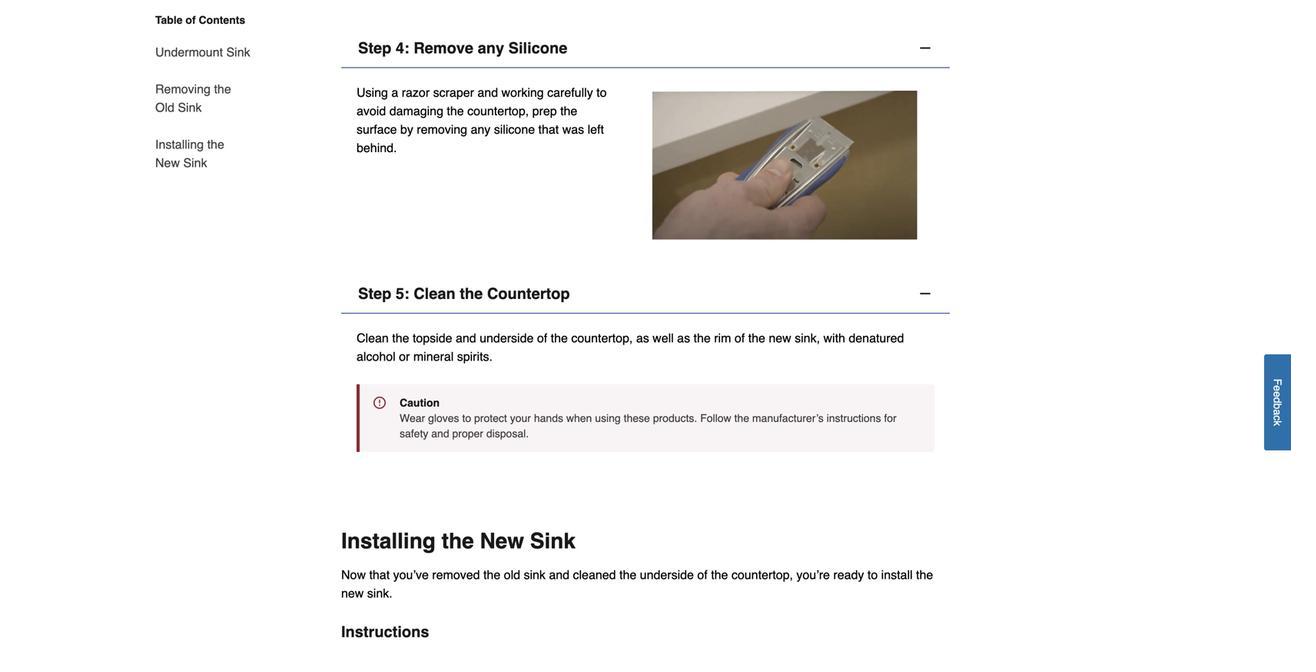 Task type: vqa. For each thing, say whether or not it's contained in the screenshot.
Shop Holiday Living
no



Task type: locate. For each thing, give the bounding box(es) containing it.
clean
[[414, 285, 456, 302], [357, 331, 389, 345]]

sink
[[524, 568, 546, 582]]

with
[[824, 331, 846, 345]]

0 vertical spatial a
[[392, 85, 399, 99]]

topside
[[413, 331, 453, 345]]

installing the new sink link
[[155, 126, 252, 172]]

undermount sink link
[[155, 34, 250, 71]]

and inside caution wear gloves to protect your hands when using these products. follow the manufacturer's instructions for safety and proper disposal.
[[432, 427, 450, 440]]

1 e from the top
[[1272, 386, 1285, 392]]

1 horizontal spatial as
[[678, 331, 691, 345]]

that
[[539, 122, 559, 136], [369, 568, 390, 582]]

to
[[597, 85, 607, 99], [462, 412, 471, 424], [868, 568, 878, 582]]

installing up you've
[[341, 529, 436, 554]]

clean right 5:
[[414, 285, 456, 302]]

0 horizontal spatial clean
[[357, 331, 389, 345]]

any inside using a razor scraper and working carefully to avoid damaging the countertop, prep the surface by removing any silicone that was left behind.
[[471, 122, 491, 136]]

4:
[[396, 39, 410, 57]]

as
[[637, 331, 650, 345], [678, 331, 691, 345]]

0 horizontal spatial a
[[392, 85, 399, 99]]

installing
[[155, 137, 204, 151], [341, 529, 436, 554]]

sink inside "link"
[[183, 156, 207, 170]]

1 vertical spatial new
[[480, 529, 524, 554]]

minus image for silicone
[[918, 40, 934, 56]]

new down now on the left bottom of the page
[[341, 586, 364, 600]]

0 horizontal spatial new
[[341, 586, 364, 600]]

removed
[[432, 568, 480, 582]]

0 horizontal spatial that
[[369, 568, 390, 582]]

as right well
[[678, 331, 691, 345]]

2 e from the top
[[1272, 392, 1285, 398]]

0 vertical spatial installing the new sink
[[155, 137, 224, 170]]

step left 5:
[[358, 285, 392, 302]]

0 vertical spatial countertop,
[[468, 104, 529, 118]]

using a razor scraper and working carefully to avoid damaging the countertop, prep the surface by removing any silicone that was left behind.
[[357, 85, 607, 155]]

0 horizontal spatial countertop,
[[468, 104, 529, 118]]

ready
[[834, 568, 865, 582]]

installing down old
[[155, 137, 204, 151]]

0 horizontal spatial new
[[155, 156, 180, 170]]

any left the silicone
[[471, 122, 491, 136]]

well
[[653, 331, 674, 345]]

1 horizontal spatial underside
[[640, 568, 694, 582]]

new inside "clean the topside and underside of the countertop, as well as the rim of the new sink, with denatured alcohol or mineral spirits."
[[769, 331, 792, 345]]

step 5: clean the countertop
[[358, 285, 570, 302]]

underside inside "clean the topside and underside of the countertop, as well as the rim of the new sink, with denatured alcohol or mineral spirits."
[[480, 331, 534, 345]]

you've
[[393, 568, 429, 582]]

installing the new sink down old
[[155, 137, 224, 170]]

minus image inside step 5: clean the countertop button
[[918, 286, 934, 301]]

alcohol
[[357, 349, 396, 364]]

a
[[392, 85, 399, 99], [1272, 410, 1285, 416]]

the inside "link"
[[207, 137, 224, 151]]

step
[[358, 39, 392, 57], [358, 285, 392, 302]]

and down "gloves"
[[432, 427, 450, 440]]

0 vertical spatial minus image
[[918, 40, 934, 56]]

new
[[769, 331, 792, 345], [341, 586, 364, 600]]

1 vertical spatial to
[[462, 412, 471, 424]]

proper
[[453, 427, 484, 440]]

sink
[[226, 45, 250, 59], [178, 100, 202, 115], [183, 156, 207, 170], [530, 529, 576, 554]]

sink down removing the old sink
[[183, 156, 207, 170]]

2 horizontal spatial to
[[868, 568, 878, 582]]

to right ready
[[868, 568, 878, 582]]

installing the new sink up removed
[[341, 529, 576, 554]]

follow
[[701, 412, 732, 424]]

underside
[[480, 331, 534, 345], [640, 568, 694, 582]]

removing
[[417, 122, 468, 136]]

1 vertical spatial new
[[341, 586, 364, 600]]

of
[[186, 14, 196, 26], [537, 331, 548, 345], [735, 331, 745, 345], [698, 568, 708, 582]]

left
[[588, 122, 604, 136]]

e up "d"
[[1272, 386, 1285, 392]]

0 vertical spatial new
[[769, 331, 792, 345]]

or
[[399, 349, 410, 364]]

step left the 4:
[[358, 39, 392, 57]]

protect
[[474, 412, 507, 424]]

and
[[478, 85, 498, 99], [456, 331, 477, 345], [432, 427, 450, 440], [549, 568, 570, 582]]

0 horizontal spatial underside
[[480, 331, 534, 345]]

for
[[885, 412, 897, 424]]

2 vertical spatial countertop,
[[732, 568, 794, 582]]

1 horizontal spatial countertop,
[[572, 331, 633, 345]]

0 vertical spatial to
[[597, 85, 607, 99]]

denatured
[[849, 331, 905, 345]]

install
[[882, 568, 913, 582]]

step inside button
[[358, 285, 392, 302]]

countertop, inside "clean the topside and underside of the countertop, as well as the rim of the new sink, with denatured alcohol or mineral spirits."
[[572, 331, 633, 345]]

1 vertical spatial a
[[1272, 410, 1285, 416]]

new left sink,
[[769, 331, 792, 345]]

0 vertical spatial that
[[539, 122, 559, 136]]

and right sink
[[549, 568, 570, 582]]

1 vertical spatial installing the new sink
[[341, 529, 576, 554]]

to right carefully
[[597, 85, 607, 99]]

1 vertical spatial any
[[471, 122, 491, 136]]

that down prep
[[539, 122, 559, 136]]

a left razor
[[392, 85, 399, 99]]

table of contents element
[[137, 12, 252, 172]]

1 as from the left
[[637, 331, 650, 345]]

surface
[[357, 122, 397, 136]]

1 horizontal spatial new
[[480, 529, 524, 554]]

countertop, left well
[[572, 331, 633, 345]]

1 vertical spatial step
[[358, 285, 392, 302]]

remove
[[414, 39, 474, 57]]

0 vertical spatial step
[[358, 39, 392, 57]]

to inside caution wear gloves to protect your hands when using these products. follow the manufacturer's instructions for safety and proper disposal.
[[462, 412, 471, 424]]

e up the b
[[1272, 392, 1285, 398]]

sink down removing on the left
[[178, 100, 202, 115]]

1 horizontal spatial to
[[597, 85, 607, 99]]

1 horizontal spatial that
[[539, 122, 559, 136]]

f e e d b a c k
[[1272, 379, 1285, 426]]

clean the topside and underside of the countertop, as well as the rim of the new sink, with denatured alcohol or mineral spirits.
[[357, 331, 905, 364]]

new inside the 'now that you've removed the old sink and cleaned the underside of the countertop, you're ready to install the new sink.'
[[341, 586, 364, 600]]

gloves
[[428, 412, 459, 424]]

wear
[[400, 412, 425, 424]]

installing the new sink inside "link"
[[155, 137, 224, 170]]

a up k
[[1272, 410, 1285, 416]]

underside right "cleaned"
[[640, 568, 694, 582]]

countertop, inside using a razor scraper and working carefully to avoid damaging the countertop, prep the surface by removing any silicone that was left behind.
[[468, 104, 529, 118]]

cleaned
[[573, 568, 616, 582]]

d
[[1272, 398, 1285, 404]]

0 horizontal spatial to
[[462, 412, 471, 424]]

underside up spirits.
[[480, 331, 534, 345]]

caution
[[400, 397, 440, 409]]

scraper
[[433, 85, 474, 99]]

and right scraper at the left top of the page
[[478, 85, 498, 99]]

1 horizontal spatial new
[[769, 331, 792, 345]]

now that you've removed the old sink and cleaned the underside of the countertop, you're ready to install the new sink.
[[341, 568, 934, 600]]

step inside button
[[358, 39, 392, 57]]

that inside using a razor scraper and working carefully to avoid damaging the countertop, prep the surface by removing any silicone that was left behind.
[[539, 122, 559, 136]]

hands
[[534, 412, 564, 424]]

countertop,
[[468, 104, 529, 118], [572, 331, 633, 345], [732, 568, 794, 582]]

manufacturer's
[[753, 412, 824, 424]]

1 horizontal spatial installing the new sink
[[341, 529, 576, 554]]

clean up alcohol
[[357, 331, 389, 345]]

1 horizontal spatial clean
[[414, 285, 456, 302]]

0 horizontal spatial installing the new sink
[[155, 137, 224, 170]]

to up proper
[[462, 412, 471, 424]]

0 horizontal spatial installing
[[155, 137, 204, 151]]

the inside button
[[460, 285, 483, 302]]

1 vertical spatial installing
[[341, 529, 436, 554]]

1 vertical spatial underside
[[640, 568, 694, 582]]

1 minus image from the top
[[918, 40, 934, 56]]

sink.
[[367, 586, 393, 600]]

0 vertical spatial installing
[[155, 137, 204, 151]]

new
[[155, 156, 180, 170], [480, 529, 524, 554]]

installing the new sink
[[155, 137, 224, 170], [341, 529, 576, 554]]

minus image inside step 4: remove any silicone button
[[918, 40, 934, 56]]

clean inside "clean the topside and underside of the countertop, as well as the rim of the new sink, with denatured alcohol or mineral spirits."
[[357, 331, 389, 345]]

c
[[1272, 416, 1285, 421]]

that inside the 'now that you've removed the old sink and cleaned the underside of the countertop, you're ready to install the new sink.'
[[369, 568, 390, 582]]

and inside "clean the topside and underside of the countertop, as well as the rim of the new sink, with denatured alcohol or mineral spirits."
[[456, 331, 477, 345]]

new inside "link"
[[155, 156, 180, 170]]

any
[[478, 39, 504, 57], [471, 122, 491, 136]]

countertop, left you're
[[732, 568, 794, 582]]

1 vertical spatial minus image
[[918, 286, 934, 301]]

any left silicone
[[478, 39, 504, 57]]

0 vertical spatial any
[[478, 39, 504, 57]]

e
[[1272, 386, 1285, 392], [1272, 392, 1285, 398]]

2 step from the top
[[358, 285, 392, 302]]

countertop, up the silicone
[[468, 104, 529, 118]]

f e e d b a c k button
[[1265, 355, 1292, 451]]

caution wear gloves to protect your hands when using these products. follow the manufacturer's instructions for safety and proper disposal.
[[400, 397, 897, 440]]

these
[[624, 412, 650, 424]]

0 vertical spatial underside
[[480, 331, 534, 345]]

2 vertical spatial to
[[868, 568, 878, 582]]

new down old
[[155, 156, 180, 170]]

new up "old"
[[480, 529, 524, 554]]

1 vertical spatial that
[[369, 568, 390, 582]]

of inside "element"
[[186, 14, 196, 26]]

2 horizontal spatial countertop,
[[732, 568, 794, 582]]

0 vertical spatial new
[[155, 156, 180, 170]]

1 vertical spatial countertop,
[[572, 331, 633, 345]]

0 horizontal spatial as
[[637, 331, 650, 345]]

the
[[214, 82, 231, 96], [447, 104, 464, 118], [561, 104, 578, 118], [207, 137, 224, 151], [460, 285, 483, 302], [392, 331, 409, 345], [551, 331, 568, 345], [694, 331, 711, 345], [749, 331, 766, 345], [735, 412, 750, 424], [442, 529, 474, 554], [484, 568, 501, 582], [620, 568, 637, 582], [711, 568, 729, 582], [917, 568, 934, 582]]

1 horizontal spatial a
[[1272, 410, 1285, 416]]

as left well
[[637, 331, 650, 345]]

0 vertical spatial clean
[[414, 285, 456, 302]]

contents
[[199, 14, 245, 26]]

1 vertical spatial clean
[[357, 331, 389, 345]]

2 minus image from the top
[[918, 286, 934, 301]]

old
[[504, 568, 521, 582]]

and up spirits.
[[456, 331, 477, 345]]

that up sink.
[[369, 568, 390, 582]]

minus image
[[918, 40, 934, 56], [918, 286, 934, 301]]

1 step from the top
[[358, 39, 392, 57]]



Task type: describe. For each thing, give the bounding box(es) containing it.
your
[[510, 412, 531, 424]]

rim
[[715, 331, 732, 345]]

step 5: clean the countertop button
[[341, 274, 950, 314]]

by
[[401, 122, 414, 136]]

silicone
[[494, 122, 535, 136]]

products.
[[653, 412, 698, 424]]

step 4: remove any silicone button
[[341, 29, 950, 68]]

removing
[[155, 82, 211, 96]]

using
[[595, 412, 621, 424]]

step 4: remove any silicone
[[358, 39, 568, 57]]

f
[[1272, 379, 1285, 386]]

1 horizontal spatial installing
[[341, 529, 436, 554]]

and inside using a razor scraper and working carefully to avoid damaging the countertop, prep the surface by removing any silicone that was left behind.
[[478, 85, 498, 99]]

to inside using a razor scraper and working carefully to avoid damaging the countertop, prep the surface by removing any silicone that was left behind.
[[597, 85, 607, 99]]

sink down contents
[[226, 45, 250, 59]]

undermount sink
[[155, 45, 250, 59]]

was
[[563, 122, 585, 136]]

a inside f e e d b a c k button
[[1272, 410, 1285, 416]]

to inside the 'now that you've removed the old sink and cleaned the underside of the countertop, you're ready to install the new sink.'
[[868, 568, 878, 582]]

safety
[[400, 427, 429, 440]]

when
[[567, 412, 592, 424]]

spirits.
[[457, 349, 493, 364]]

table
[[155, 14, 183, 26]]

silicone
[[509, 39, 568, 57]]

razor
[[402, 85, 430, 99]]

and inside the 'now that you've removed the old sink and cleaned the underside of the countertop, you're ready to install the new sink.'
[[549, 568, 570, 582]]

a inside using a razor scraper and working carefully to avoid damaging the countertop, prep the surface by removing any silicone that was left behind.
[[392, 85, 399, 99]]

carefully
[[548, 85, 593, 99]]

any inside button
[[478, 39, 504, 57]]

2 as from the left
[[678, 331, 691, 345]]

sink,
[[795, 331, 820, 345]]

prep
[[533, 104, 557, 118]]

old
[[155, 100, 174, 115]]

removing the old sink
[[155, 82, 231, 115]]

the inside removing the old sink
[[214, 82, 231, 96]]

underside inside the 'now that you've removed the old sink and cleaned the underside of the countertop, you're ready to install the new sink.'
[[640, 568, 694, 582]]

you're
[[797, 568, 830, 582]]

now
[[341, 568, 366, 582]]

instructions
[[827, 412, 882, 424]]

b
[[1272, 404, 1285, 410]]

undermount
[[155, 45, 223, 59]]

damaging
[[390, 104, 444, 118]]

using
[[357, 85, 388, 99]]

step for step 5: clean the countertop
[[358, 285, 392, 302]]

working
[[502, 85, 544, 99]]

mineral
[[414, 349, 454, 364]]

error image
[[374, 397, 386, 409]]

step for step 4: remove any silicone
[[358, 39, 392, 57]]

behind.
[[357, 141, 397, 155]]

sink inside removing the old sink
[[178, 100, 202, 115]]

table of contents
[[155, 14, 245, 26]]

installing inside "link"
[[155, 137, 204, 151]]

clean inside button
[[414, 285, 456, 302]]

countertop
[[487, 285, 570, 302]]

disposal.
[[487, 427, 529, 440]]

removing the old sink link
[[155, 71, 252, 126]]

of inside the 'now that you've removed the old sink and cleaned the underside of the countertop, you're ready to install the new sink.'
[[698, 568, 708, 582]]

a man using a blue and metal razor scraper on the side of a white counter ledge. image
[[646, 83, 935, 244]]

5:
[[396, 285, 410, 302]]

sink up sink
[[530, 529, 576, 554]]

countertop, inside the 'now that you've removed the old sink and cleaned the underside of the countertop, you're ready to install the new sink.'
[[732, 568, 794, 582]]

the inside caution wear gloves to protect your hands when using these products. follow the manufacturer's instructions for safety and proper disposal.
[[735, 412, 750, 424]]

k
[[1272, 421, 1285, 426]]

instructions
[[341, 623, 429, 641]]

minus image for countertop
[[918, 286, 934, 301]]

avoid
[[357, 104, 386, 118]]



